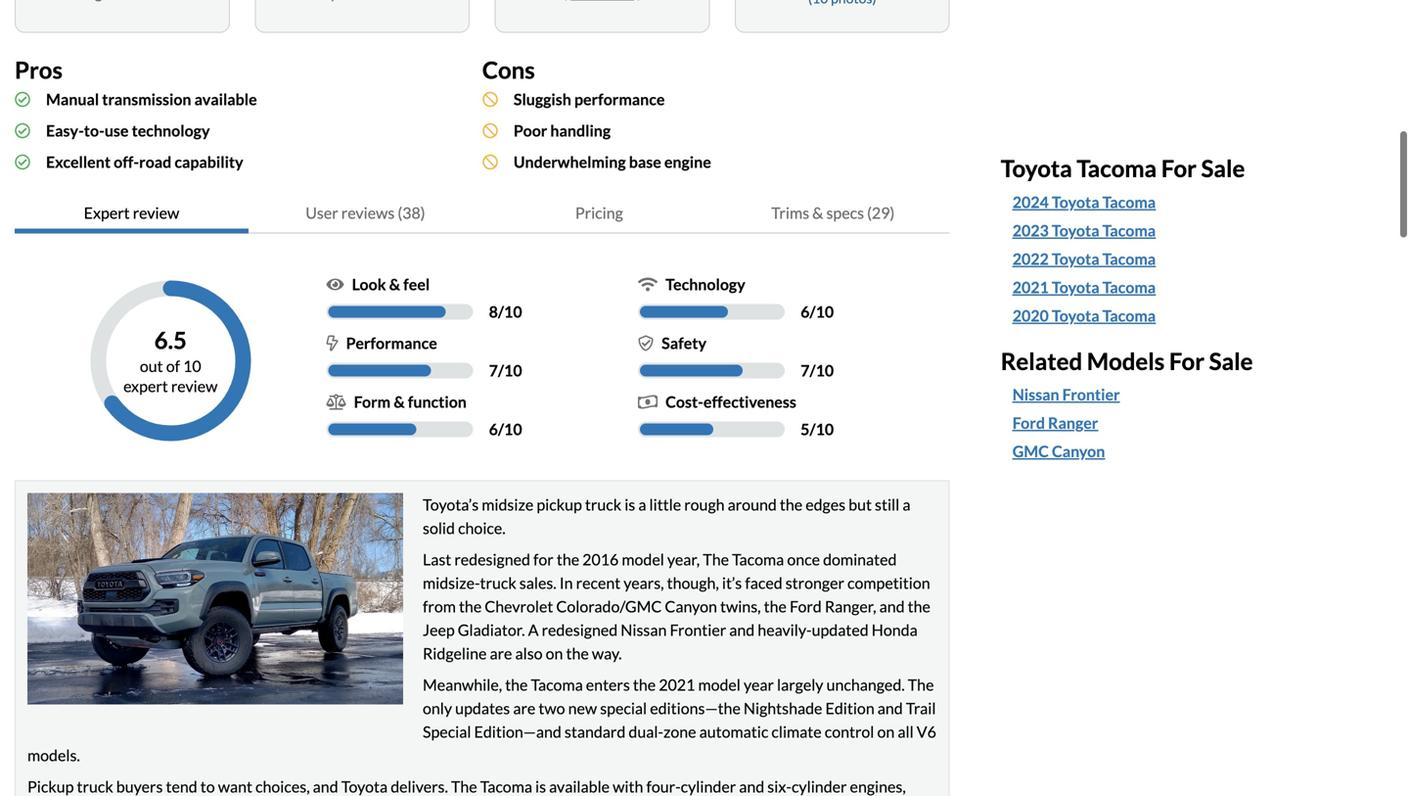 Task type: describe. For each thing, give the bounding box(es) containing it.
edition—and
[[474, 722, 562, 741]]

nissan frontier link
[[1013, 383, 1121, 407]]

10 inside 6.5 out of 10 expert review
[[183, 356, 201, 375]]

the down midsize-
[[459, 597, 482, 616]]

are inside last redesigned for the 2016 model year, the tacoma once dominated midsize-truck sales. in recent years, though, it's faced stronger competition from the chevrolet colorado/gmc canyon twins, the ford ranger, and the jeep gladiator. a redesigned nissan frontier and heavily-updated honda ridgeline are also on the way.
[[490, 644, 513, 663]]

specs
[[827, 203, 865, 222]]

heavily-
[[758, 620, 812, 639]]

manual
[[46, 90, 99, 109]]

two
[[539, 699, 565, 718]]

updates
[[455, 699, 510, 718]]

ranger,
[[825, 597, 877, 616]]

colorado/gmc
[[557, 597, 662, 616]]

the up the special
[[633, 675, 656, 694]]

technology
[[666, 275, 746, 294]]

special
[[423, 722, 471, 741]]

v6
[[917, 722, 937, 741]]

toyota tacoma for sale
[[1001, 154, 1246, 182]]

6 for technology
[[801, 302, 810, 321]]

the up in
[[557, 550, 580, 569]]

2021 inside 2024 toyota tacoma 2023 toyota tacoma 2022 toyota tacoma 2021 toyota tacoma 2020 toyota tacoma
[[1013, 277, 1049, 297]]

poor handling
[[514, 121, 611, 140]]

frontier inside nissan frontier ford ranger gmc canyon
[[1063, 385, 1121, 404]]

canyon inside nissan frontier ford ranger gmc canyon
[[1053, 442, 1106, 461]]

way.
[[592, 644, 622, 663]]

toyota right 2024
[[1053, 192, 1100, 211]]

road
[[139, 152, 172, 171]]

to-
[[84, 121, 105, 140]]

truck inside last redesigned for the 2016 model year, the tacoma once dominated midsize-truck sales. in recent years, though, it's faced stronger competition from the chevrolet colorado/gmc canyon twins, the ford ranger, and the jeep gladiator. a redesigned nissan frontier and heavily-updated honda ridgeline are also on the way.
[[480, 573, 517, 592]]

toyota right 2022
[[1053, 249, 1100, 268]]

check circle image for excellent off-road capability
[[15, 154, 30, 170]]

transmission
[[102, 90, 191, 109]]

/ for safety
[[810, 361, 816, 380]]

canyon inside last redesigned for the 2016 model year, the tacoma once dominated midsize-truck sales. in recent years, though, it's faced stronger competition from the chevrolet colorado/gmc canyon twins, the ford ranger, and the jeep gladiator. a redesigned nissan frontier and heavily-updated honda ridgeline are also on the way.
[[665, 597, 718, 616]]

faced
[[745, 573, 783, 592]]

editions—the
[[650, 699, 741, 718]]

& for function
[[394, 392, 405, 411]]

user reviews (38) tab
[[249, 193, 483, 234]]

money bill wave image
[[639, 394, 658, 410]]

available
[[194, 90, 257, 109]]

10 for performance
[[504, 361, 522, 380]]

sales.
[[520, 573, 557, 592]]

/ for look & feel
[[498, 302, 504, 321]]

easy-
[[46, 121, 84, 140]]

models
[[1088, 347, 1165, 375]]

gmc
[[1013, 442, 1050, 461]]

pickup
[[537, 495, 582, 514]]

largely
[[777, 675, 824, 694]]

enters
[[586, 675, 630, 694]]

automatic
[[700, 722, 769, 741]]

2022
[[1013, 249, 1049, 268]]

cons
[[483, 56, 535, 84]]

2021 inside meanwhile, the tacoma enters the 2021 model year largely unchanged. the only updates are two new special editions—the nightshade edition and trail special edition—and standard dual-zone automatic climate control on all v6 models.
[[659, 675, 696, 694]]

2023
[[1013, 221, 1049, 240]]

10 for safety
[[816, 361, 834, 380]]

meanwhile,
[[423, 675, 502, 694]]

performance
[[575, 90, 665, 109]]

cost-
[[666, 392, 704, 411]]

ford ranger link
[[1013, 411, 1099, 435]]

look & feel
[[352, 275, 430, 294]]

poor
[[514, 121, 548, 140]]

recent
[[576, 573, 621, 592]]

look
[[352, 275, 386, 294]]

7 / 10 for performance
[[489, 361, 522, 380]]

(29)
[[868, 203, 895, 222]]

though,
[[667, 573, 719, 592]]

around
[[728, 495, 777, 514]]

trail
[[907, 699, 937, 718]]

also
[[516, 644, 543, 663]]

7 for performance
[[489, 361, 498, 380]]

ban image for sluggish performance
[[483, 92, 498, 107]]

capability
[[175, 152, 243, 171]]

are inside meanwhile, the tacoma enters the 2021 model year largely unchanged. the only updates are two new special editions—the nightshade edition and trail special edition—and standard dual-zone automatic climate control on all v6 models.
[[513, 699, 536, 718]]

toyota up 2024
[[1001, 154, 1073, 182]]

safety
[[662, 334, 707, 353]]

models.
[[27, 746, 80, 765]]

/ for technology
[[810, 302, 816, 321]]

truck inside toyota's midsize pickup truck is a little rough around the edges but still a solid choice.
[[585, 495, 622, 514]]

7 for safety
[[801, 361, 810, 380]]

for for tacoma
[[1162, 154, 1197, 182]]

nightshade
[[744, 699, 823, 718]]

check circle image
[[15, 92, 30, 107]]

ranger
[[1049, 413, 1099, 432]]

in
[[560, 573, 573, 592]]

choice.
[[458, 519, 506, 538]]

6 / 10 for form & function
[[489, 420, 522, 439]]

engine
[[665, 152, 712, 171]]

climate
[[772, 722, 822, 741]]

review inside 6.5 out of 10 expert review
[[171, 377, 218, 396]]

effectiveness
[[704, 392, 797, 411]]

last
[[423, 550, 452, 569]]

toyota right '2023'
[[1053, 221, 1100, 240]]

6.5 out of 10 expert review
[[124, 326, 218, 396]]

on inside meanwhile, the tacoma enters the 2021 model year largely unchanged. the only updates are two new special editions—the nightshade edition and trail special edition—and standard dual-zone automatic climate control on all v6 models.
[[878, 722, 895, 741]]

stronger
[[786, 573, 845, 592]]

cost-effectiveness
[[666, 392, 797, 411]]

competition
[[848, 573, 931, 592]]

it's
[[722, 573, 742, 592]]

user reviews (38)
[[306, 203, 425, 222]]

rough
[[685, 495, 725, 514]]

2 a from the left
[[903, 495, 911, 514]]

base
[[629, 152, 662, 171]]

wifi image
[[639, 277, 658, 292]]

the down also at the left
[[505, 675, 528, 694]]

the up 'honda'
[[908, 597, 931, 616]]

tacoma inside last redesigned for the 2016 model year, the tacoma once dominated midsize-truck sales. in recent years, though, it's faced stronger competition from the chevrolet colorado/gmc canyon twins, the ford ranger, and the jeep gladiator. a redesigned nissan frontier and heavily-updated honda ridgeline are also on the way.
[[733, 550, 785, 569]]

tacoma inside meanwhile, the tacoma enters the 2021 model year largely unchanged. the only updates are two new special editions—the nightshade edition and trail special edition—and standard dual-zone automatic climate control on all v6 models.
[[531, 675, 583, 694]]

shield check image
[[639, 335, 654, 351]]

year,
[[668, 550, 700, 569]]

underwhelming base engine
[[514, 152, 712, 171]]

is
[[625, 495, 636, 514]]

from
[[423, 597, 456, 616]]

check circle image for easy-to-use technology
[[15, 123, 30, 139]]

chevrolet
[[485, 597, 554, 616]]

the left way.
[[566, 644, 589, 663]]

sale for toyota tacoma for sale
[[1202, 154, 1246, 182]]

performance
[[346, 334, 437, 353]]

1 a from the left
[[639, 495, 647, 514]]



Task type: vqa. For each thing, say whether or not it's contained in the screenshot.
the mo corresponding to 36 mo
no



Task type: locate. For each thing, give the bounding box(es) containing it.
ban image
[[483, 92, 498, 107], [483, 123, 498, 139]]

0 horizontal spatial 6 / 10
[[489, 420, 522, 439]]

0 vertical spatial ban image
[[483, 92, 498, 107]]

0 vertical spatial expert
[[84, 203, 130, 222]]

1 vertical spatial 6
[[489, 420, 498, 439]]

sluggish performance
[[514, 90, 665, 109]]

standard
[[565, 722, 626, 741]]

years,
[[624, 573, 664, 592]]

gladiator.
[[458, 620, 525, 639]]

0 horizontal spatial a
[[639, 495, 647, 514]]

10 for look & feel
[[504, 302, 522, 321]]

0 vertical spatial truck
[[585, 495, 622, 514]]

1 horizontal spatial model
[[699, 675, 741, 694]]

use
[[105, 121, 129, 140]]

1 check circle image from the top
[[15, 123, 30, 139]]

10 for cost-effectiveness
[[816, 420, 834, 439]]

1 horizontal spatial 7
[[801, 361, 810, 380]]

canyon down though,
[[665, 597, 718, 616]]

6 / 10 for technology
[[801, 302, 834, 321]]

1 vertical spatial frontier
[[670, 620, 727, 639]]

1 vertical spatial check circle image
[[15, 154, 30, 170]]

2023 toyota tacoma link up 2022
[[1013, 219, 1157, 242]]

the inside last redesigned for the 2016 model year, the tacoma once dominated midsize-truck sales. in recent years, though, it's faced stronger competition from the chevrolet colorado/gmc canyon twins, the ford ranger, and the jeep gladiator. a redesigned nissan frontier and heavily-updated honda ridgeline are also on the way.
[[703, 550, 729, 569]]

0 horizontal spatial truck
[[480, 573, 517, 592]]

toyota's
[[423, 495, 479, 514]]

0 horizontal spatial the
[[703, 550, 729, 569]]

1 horizontal spatial are
[[513, 699, 536, 718]]

2 check circle image from the top
[[15, 154, 30, 170]]

canyon down ranger
[[1053, 442, 1106, 461]]

1 vertical spatial review
[[171, 377, 218, 396]]

redesigned down choice.
[[455, 550, 531, 569]]

/ for cost-effectiveness
[[810, 420, 816, 439]]

7 up 5
[[801, 361, 810, 380]]

1 horizontal spatial ford
[[1013, 413, 1046, 432]]

0 vertical spatial check circle image
[[15, 123, 30, 139]]

check circle image down check circle image at top left
[[15, 123, 30, 139]]

easy-to-use technology
[[46, 121, 210, 140]]

1 vertical spatial the
[[908, 675, 935, 694]]

ban image down cons at the left top of the page
[[483, 92, 498, 107]]

0 vertical spatial are
[[490, 644, 513, 663]]

10 for form & function
[[504, 420, 522, 439]]

/ for performance
[[498, 361, 504, 380]]

0 vertical spatial &
[[813, 203, 824, 222]]

review inside "tab"
[[133, 203, 179, 222]]

2021 toyota tacoma link
[[1013, 276, 1376, 299], [1013, 276, 1157, 299]]

check circle image
[[15, 123, 30, 139], [15, 154, 30, 170]]

honda
[[872, 620, 918, 639]]

new
[[568, 699, 597, 718]]

1 horizontal spatial truck
[[585, 495, 622, 514]]

& left specs
[[813, 203, 824, 222]]

0 vertical spatial the
[[703, 550, 729, 569]]

0 horizontal spatial frontier
[[670, 620, 727, 639]]

frontier down though,
[[670, 620, 727, 639]]

expert
[[84, 203, 130, 222], [124, 377, 168, 396]]

edges
[[806, 495, 846, 514]]

of
[[166, 356, 180, 375]]

excellent
[[46, 152, 111, 171]]

ban image for poor handling
[[483, 123, 498, 139]]

2 7 / 10 from the left
[[801, 361, 834, 380]]

7 / 10 up 5 / 10
[[801, 361, 834, 380]]

5 / 10
[[801, 420, 834, 439]]

nissan down the "related"
[[1013, 385, 1060, 404]]

ban image
[[483, 154, 498, 170]]

frontier inside last redesigned for the 2016 model year, the tacoma once dominated midsize-truck sales. in recent years, though, it's faced stronger competition from the chevrolet colorado/gmc canyon twins, the ford ranger, and the jeep gladiator. a redesigned nissan frontier and heavily-updated honda ridgeline are also on the way.
[[670, 620, 727, 639]]

1 horizontal spatial 2021
[[1013, 277, 1049, 297]]

feel
[[404, 275, 430, 294]]

1 7 / 10 from the left
[[489, 361, 522, 380]]

ford inside nissan frontier ford ranger gmc canyon
[[1013, 413, 1046, 432]]

1 horizontal spatial 6
[[801, 302, 810, 321]]

pricing tab
[[483, 193, 717, 234]]

off-
[[114, 152, 139, 171]]

nissan
[[1013, 385, 1060, 404], [621, 620, 667, 639]]

meanwhile, the tacoma enters the 2021 model year largely unchanged. the only updates are two new special editions—the nightshade edition and trail special edition—and standard dual-zone automatic climate control on all v6 models.
[[27, 675, 937, 765]]

1 vertical spatial nissan
[[621, 620, 667, 639]]

jeep
[[423, 620, 455, 639]]

trims & specs (29)
[[772, 203, 895, 222]]

6 for form & function
[[489, 420, 498, 439]]

bolt image
[[327, 335, 338, 351]]

0 horizontal spatial 7 / 10
[[489, 361, 522, 380]]

2020 toyota tacoma link up related models for sale
[[1013, 304, 1376, 327]]

/ for form & function
[[498, 420, 504, 439]]

0 horizontal spatial on
[[546, 644, 563, 663]]

trims & specs (29) tab
[[717, 193, 950, 234]]

&
[[813, 203, 824, 222], [389, 275, 401, 294], [394, 392, 405, 411]]

0 vertical spatial 2021
[[1013, 277, 1049, 297]]

pricing
[[576, 203, 624, 222]]

on right also at the left
[[546, 644, 563, 663]]

2022 toyota tacoma link
[[1013, 247, 1376, 271], [1013, 247, 1157, 271]]

eye image
[[327, 277, 344, 292]]

1 vertical spatial expert
[[124, 377, 168, 396]]

1 vertical spatial and
[[730, 620, 755, 639]]

and up all
[[878, 699, 904, 718]]

1 horizontal spatial 7 / 10
[[801, 361, 834, 380]]

0 vertical spatial frontier
[[1063, 385, 1121, 404]]

expert review
[[84, 203, 179, 222]]

the left edges
[[780, 495, 803, 514]]

0 horizontal spatial redesigned
[[455, 550, 531, 569]]

a
[[639, 495, 647, 514], [903, 495, 911, 514]]

on inside last redesigned for the 2016 model year, the tacoma once dominated midsize-truck sales. in recent years, though, it's faced stronger competition from the chevrolet colorado/gmc canyon twins, the ford ranger, and the jeep gladiator. a redesigned nissan frontier and heavily-updated honda ridgeline are also on the way.
[[546, 644, 563, 663]]

& for feel
[[389, 275, 401, 294]]

dual-
[[629, 722, 664, 741]]

1 horizontal spatial nissan
[[1013, 385, 1060, 404]]

review down road
[[133, 203, 179, 222]]

1 horizontal spatial frontier
[[1063, 385, 1121, 404]]

expert down off- at the top left of page
[[84, 203, 130, 222]]

are up edition—and
[[513, 699, 536, 718]]

user
[[306, 203, 339, 222]]

ridgeline
[[423, 644, 487, 663]]

2 vertical spatial and
[[878, 699, 904, 718]]

toyota right 2020
[[1053, 306, 1100, 325]]

2020 toyota tacoma link up models
[[1013, 304, 1157, 327]]

ban image up ban icon
[[483, 123, 498, 139]]

1 vertical spatial ford
[[790, 597, 822, 616]]

sale for related models for sale
[[1210, 347, 1254, 375]]

10
[[504, 302, 522, 321], [816, 302, 834, 321], [183, 356, 201, 375], [504, 361, 522, 380], [816, 361, 834, 380], [504, 420, 522, 439], [816, 420, 834, 439]]

1 7 from the left
[[489, 361, 498, 380]]

tab list
[[15, 193, 950, 234]]

model up years,
[[622, 550, 665, 569]]

last redesigned for the 2016 model year, the tacoma once dominated midsize-truck sales. in recent years, though, it's faced stronger competition from the chevrolet colorado/gmc canyon twins, the ford ranger, and the jeep gladiator. a redesigned nissan frontier and heavily-updated honda ridgeline are also on the way.
[[423, 550, 931, 663]]

once
[[788, 550, 821, 569]]

balance scale image
[[327, 394, 346, 410]]

2020 toyota tacoma link
[[1013, 304, 1376, 327], [1013, 304, 1157, 327]]

1 vertical spatial ban image
[[483, 123, 498, 139]]

0 vertical spatial ford
[[1013, 413, 1046, 432]]

nissan inside last redesigned for the 2016 model year, the tacoma once dominated midsize-truck sales. in recent years, though, it's faced stronger competition from the chevrolet colorado/gmc canyon twins, the ford ranger, and the jeep gladiator. a redesigned nissan frontier and heavily-updated honda ridgeline are also on the way.
[[621, 620, 667, 639]]

1 vertical spatial &
[[389, 275, 401, 294]]

on
[[546, 644, 563, 663], [878, 722, 895, 741]]

and up 'honda'
[[880, 597, 905, 616]]

the
[[780, 495, 803, 514], [557, 550, 580, 569], [459, 597, 482, 616], [764, 597, 787, 616], [908, 597, 931, 616], [566, 644, 589, 663], [505, 675, 528, 694], [633, 675, 656, 694]]

0 vertical spatial redesigned
[[455, 550, 531, 569]]

0 horizontal spatial ford
[[790, 597, 822, 616]]

2021
[[1013, 277, 1049, 297], [659, 675, 696, 694]]

expert inside 6.5 out of 10 expert review
[[124, 377, 168, 396]]

the inside meanwhile, the tacoma enters the 2021 model year largely unchanged. the only updates are two new special editions—the nightshade edition and trail special edition—and standard dual-zone automatic climate control on all v6 models.
[[908, 675, 935, 694]]

check circle image left the "excellent"
[[15, 154, 30, 170]]

& for specs
[[813, 203, 824, 222]]

dominated
[[824, 550, 897, 569]]

2 ban image from the top
[[483, 123, 498, 139]]

0 vertical spatial 6
[[801, 302, 810, 321]]

1 horizontal spatial redesigned
[[542, 620, 618, 639]]

a right still
[[903, 495, 911, 514]]

the up heavily-
[[764, 597, 787, 616]]

and down twins, at the bottom right of the page
[[730, 620, 755, 639]]

ford inside last redesigned for the 2016 model year, the tacoma once dominated midsize-truck sales. in recent years, though, it's faced stronger competition from the chevrolet colorado/gmc canyon twins, the ford ranger, and the jeep gladiator. a redesigned nissan frontier and heavily-updated honda ridgeline are also on the way.
[[790, 597, 822, 616]]

1 ban image from the top
[[483, 92, 498, 107]]

and inside meanwhile, the tacoma enters the 2021 model year largely unchanged. the only updates are two new special editions—the nightshade edition and trail special edition—and standard dual-zone automatic climate control on all v6 models.
[[878, 699, 904, 718]]

1 vertical spatial truck
[[480, 573, 517, 592]]

1 horizontal spatial the
[[908, 675, 935, 694]]

ford down stronger
[[790, 597, 822, 616]]

truck left is
[[585, 495, 622, 514]]

unchanged.
[[827, 675, 905, 694]]

excellent off-road capability
[[46, 152, 243, 171]]

frontier up ranger
[[1063, 385, 1121, 404]]

0 vertical spatial 6 / 10
[[801, 302, 834, 321]]

8
[[489, 302, 498, 321]]

2021 down 2022
[[1013, 277, 1049, 297]]

1 vertical spatial on
[[878, 722, 895, 741]]

model inside last redesigned for the 2016 model year, the tacoma once dominated midsize-truck sales. in recent years, though, it's faced stronger competition from the chevrolet colorado/gmc canyon twins, the ford ranger, and the jeep gladiator. a redesigned nissan frontier and heavily-updated honda ridgeline are also on the way.
[[622, 550, 665, 569]]

2024
[[1013, 192, 1049, 211]]

0 vertical spatial for
[[1162, 154, 1197, 182]]

ford
[[1013, 413, 1046, 432], [790, 597, 822, 616]]

toyota
[[1001, 154, 1073, 182], [1053, 192, 1100, 211], [1053, 221, 1100, 240], [1053, 249, 1100, 268], [1053, 277, 1100, 297], [1053, 306, 1100, 325]]

& left "feel"
[[389, 275, 401, 294]]

& inside tab
[[813, 203, 824, 222]]

reviews
[[342, 203, 395, 222]]

midsize-
[[423, 573, 480, 592]]

tab list containing expert review
[[15, 193, 950, 234]]

0 horizontal spatial 7
[[489, 361, 498, 380]]

1 vertical spatial for
[[1170, 347, 1205, 375]]

10 for technology
[[816, 302, 834, 321]]

form & function
[[354, 392, 467, 411]]

2 7 from the left
[[801, 361, 810, 380]]

nissan down colorado/gmc
[[621, 620, 667, 639]]

are down gladiator.
[[490, 644, 513, 663]]

form
[[354, 392, 391, 411]]

1 horizontal spatial a
[[903, 495, 911, 514]]

expert down out on the left top of page
[[124, 377, 168, 396]]

7 / 10 for safety
[[801, 361, 834, 380]]

& right form
[[394, 392, 405, 411]]

the up it's
[[703, 550, 729, 569]]

zone
[[664, 722, 697, 741]]

6.5
[[154, 326, 187, 354]]

7 / 10
[[489, 361, 522, 380], [801, 361, 834, 380]]

the inside toyota's midsize pickup truck is a little rough around the edges but still a solid choice.
[[780, 495, 803, 514]]

0 vertical spatial and
[[880, 597, 905, 616]]

all
[[898, 722, 914, 741]]

nissan frontier ford ranger gmc canyon
[[1013, 385, 1121, 461]]

2 vertical spatial &
[[394, 392, 405, 411]]

2021 toyota tacoma test drive review summaryimage image
[[27, 493, 403, 705]]

1 horizontal spatial 6 / 10
[[801, 302, 834, 321]]

1 vertical spatial sale
[[1210, 347, 1254, 375]]

trims
[[772, 203, 810, 222]]

2023 toyota tacoma link down toyota tacoma for sale
[[1013, 219, 1376, 242]]

model inside meanwhile, the tacoma enters the 2021 model year largely unchanged. the only updates are two new special editions—the nightshade edition and trail special edition—and standard dual-zone automatic climate control on all v6 models.
[[699, 675, 741, 694]]

underwhelming
[[514, 152, 626, 171]]

1 horizontal spatial on
[[878, 722, 895, 741]]

handling
[[551, 121, 611, 140]]

6 / 10
[[801, 302, 834, 321], [489, 420, 522, 439]]

redesigned up way.
[[542, 620, 618, 639]]

2021 up editions—the
[[659, 675, 696, 694]]

midsize
[[482, 495, 534, 514]]

for for models
[[1170, 347, 1205, 375]]

updated
[[812, 620, 869, 639]]

expert inside "tab"
[[84, 203, 130, 222]]

related
[[1001, 347, 1083, 375]]

truck
[[585, 495, 622, 514], [480, 573, 517, 592]]

1 horizontal spatial canyon
[[1053, 442, 1106, 461]]

0 vertical spatial review
[[133, 203, 179, 222]]

1 vertical spatial redesigned
[[542, 620, 618, 639]]

little
[[650, 495, 682, 514]]

7 down the 8
[[489, 361, 498, 380]]

0 horizontal spatial are
[[490, 644, 513, 663]]

a
[[528, 620, 539, 639]]

7 / 10 down 8 / 10
[[489, 361, 522, 380]]

control
[[825, 722, 875, 741]]

on left all
[[878, 722, 895, 741]]

pros
[[15, 56, 63, 84]]

0 horizontal spatial 6
[[489, 420, 498, 439]]

0 vertical spatial canyon
[[1053, 442, 1106, 461]]

6
[[801, 302, 810, 321], [489, 420, 498, 439]]

2024 toyota tacoma 2023 toyota tacoma 2022 toyota tacoma 2021 toyota tacoma 2020 toyota tacoma
[[1013, 192, 1157, 325]]

manual transmission available
[[46, 90, 257, 109]]

nissan inside nissan frontier ford ranger gmc canyon
[[1013, 385, 1060, 404]]

0 vertical spatial model
[[622, 550, 665, 569]]

and
[[880, 597, 905, 616], [730, 620, 755, 639], [878, 699, 904, 718]]

1 vertical spatial 6 / 10
[[489, 420, 522, 439]]

the up trail
[[908, 675, 935, 694]]

0 vertical spatial sale
[[1202, 154, 1246, 182]]

a right is
[[639, 495, 647, 514]]

1 vertical spatial model
[[699, 675, 741, 694]]

1 vertical spatial 2021
[[659, 675, 696, 694]]

expert review tab
[[15, 193, 249, 234]]

0 vertical spatial nissan
[[1013, 385, 1060, 404]]

0 horizontal spatial model
[[622, 550, 665, 569]]

truck up chevrolet
[[480, 573, 517, 592]]

0 horizontal spatial nissan
[[621, 620, 667, 639]]

redesigned
[[455, 550, 531, 569], [542, 620, 618, 639]]

only
[[423, 699, 452, 718]]

1 vertical spatial canyon
[[665, 597, 718, 616]]

review down of
[[171, 377, 218, 396]]

0 horizontal spatial 2021
[[659, 675, 696, 694]]

model up editions—the
[[699, 675, 741, 694]]

1 vertical spatial are
[[513, 699, 536, 718]]

canyon
[[1053, 442, 1106, 461], [665, 597, 718, 616]]

0 horizontal spatial canyon
[[665, 597, 718, 616]]

toyota up the "related"
[[1053, 277, 1100, 297]]

0 vertical spatial on
[[546, 644, 563, 663]]

special
[[600, 699, 647, 718]]

ford up gmc
[[1013, 413, 1046, 432]]



